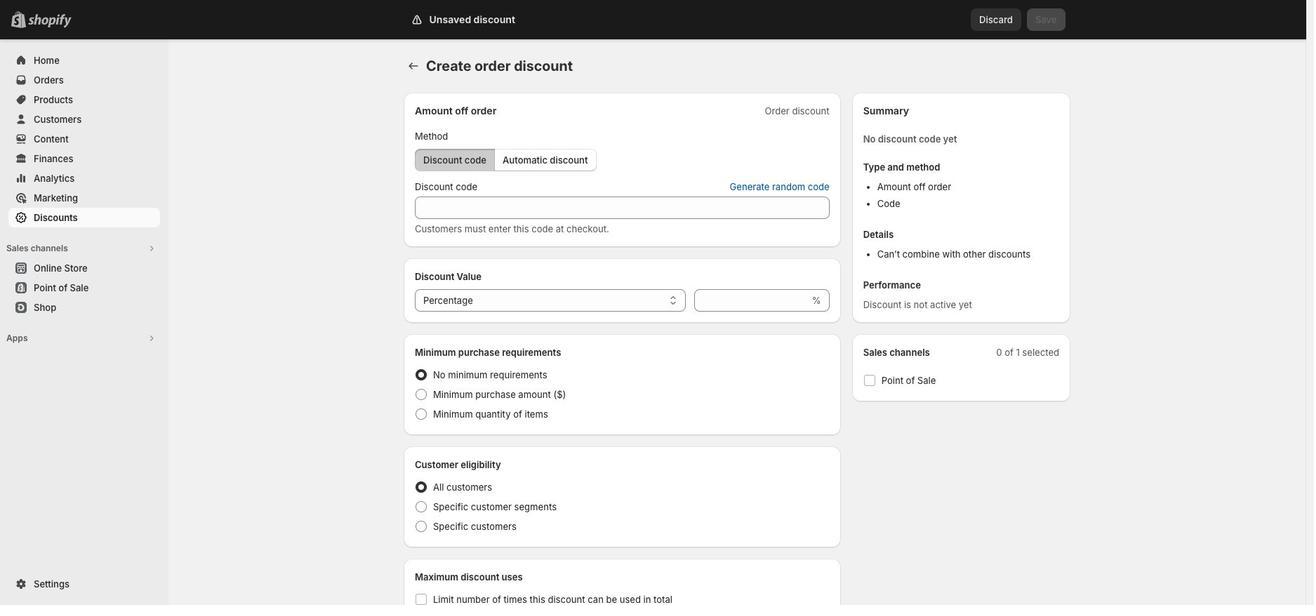Task type: vqa. For each thing, say whether or not it's contained in the screenshot.
text field
yes



Task type: locate. For each thing, give the bounding box(es) containing it.
shopify image
[[28, 14, 72, 28]]

None text field
[[694, 289, 810, 312]]

None text field
[[415, 197, 830, 219]]



